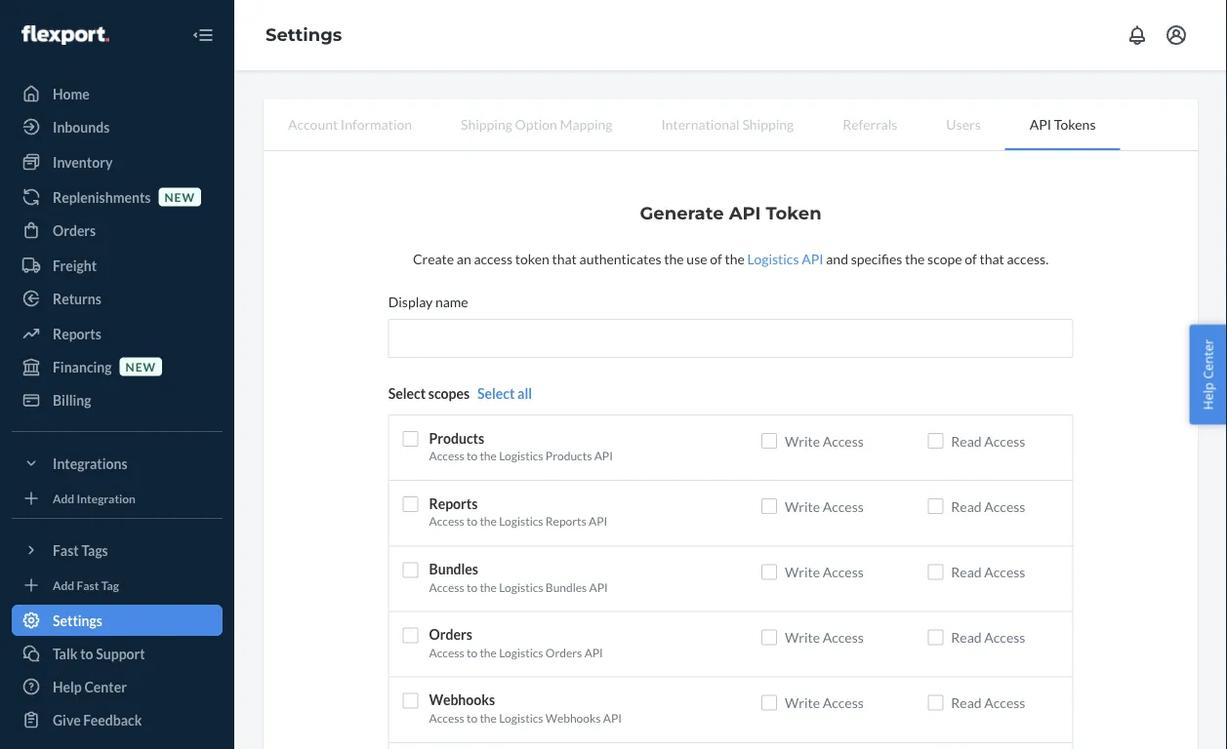 Task type: describe. For each thing, give the bounding box(es) containing it.
0 horizontal spatial settings link
[[12, 605, 223, 637]]

logistics for webhooks
[[499, 711, 543, 726]]

read for bundles
[[951, 564, 982, 581]]

add integration link
[[12, 487, 223, 511]]

add fast tag link
[[12, 574, 223, 598]]

add for add integration
[[53, 492, 74, 506]]

access.
[[1007, 250, 1049, 267]]

to for products
[[467, 449, 478, 463]]

home
[[53, 85, 90, 102]]

referrals
[[843, 116, 898, 132]]

name
[[435, 293, 468, 310]]

financing
[[53, 359, 112, 375]]

fast tags button
[[12, 535, 223, 566]]

the left "scope"
[[905, 250, 925, 267]]

and
[[826, 250, 849, 267]]

1 vertical spatial fast
[[77, 578, 99, 593]]

logistics for orders
[[499, 646, 543, 660]]

write access for reports
[[785, 499, 864, 515]]

2 of from the left
[[965, 250, 977, 267]]

to for webhooks
[[467, 711, 478, 726]]

inbounds link
[[12, 111, 223, 143]]

write access for products
[[785, 433, 864, 450]]

webhooks access to the logistics webhooks api
[[429, 692, 622, 726]]

read access for products
[[951, 433, 1026, 450]]

bundles access to the logistics bundles api
[[429, 561, 608, 594]]

write for webhooks
[[785, 695, 820, 712]]

logistics for products
[[499, 449, 543, 463]]

1 vertical spatial center
[[84, 679, 127, 696]]

replenishments
[[53, 189, 151, 206]]

write for reports
[[785, 499, 820, 515]]

give
[[53, 712, 81, 729]]

read for webhooks
[[951, 695, 982, 712]]

2 select from the left
[[478, 385, 515, 402]]

0 horizontal spatial help center
[[53, 679, 127, 696]]

access inside bundles access to the logistics bundles api
[[429, 580, 464, 594]]

2 vertical spatial orders
[[546, 646, 582, 660]]

freight link
[[12, 250, 223, 281]]

api tokens
[[1030, 116, 1096, 132]]

inventory
[[53, 154, 113, 170]]

mapping
[[560, 116, 613, 132]]

help center link
[[12, 672, 223, 703]]

open notifications image
[[1126, 23, 1149, 47]]

2 shipping from the left
[[742, 116, 794, 132]]

to for reports
[[467, 515, 478, 529]]

access inside "webhooks access to the logistics webhooks api"
[[429, 711, 464, 726]]

api inside "webhooks access to the logistics webhooks api"
[[603, 711, 622, 726]]

generate api token
[[640, 202, 822, 224]]

write access for orders
[[785, 630, 864, 646]]

inbounds
[[53, 119, 110, 135]]

specifies
[[851, 250, 903, 267]]

integration
[[77, 492, 136, 506]]

0 vertical spatial settings link
[[266, 24, 342, 46]]

give feedback
[[53, 712, 142, 729]]

account information tab
[[264, 100, 437, 148]]

read access for orders
[[951, 630, 1026, 646]]

reports for reports
[[53, 326, 101, 342]]

api inside tab
[[1030, 116, 1052, 132]]

select all button
[[478, 384, 532, 403]]

2 that from the left
[[980, 250, 1005, 267]]

0 horizontal spatial bundles
[[429, 561, 478, 578]]

access inside orders access to the logistics orders api
[[429, 646, 464, 660]]

integrations button
[[12, 448, 223, 479]]

logistics down token
[[747, 250, 799, 267]]

display name
[[388, 293, 468, 310]]

close navigation image
[[191, 23, 215, 47]]

fast inside dropdown button
[[53, 542, 79, 559]]

help center inside button
[[1199, 339, 1217, 410]]

1 vertical spatial bundles
[[546, 580, 587, 594]]

the inside reports access to the logistics reports api
[[480, 515, 497, 529]]

flexport logo image
[[21, 25, 109, 45]]

use
[[687, 250, 708, 267]]

create
[[413, 250, 454, 267]]

the inside "webhooks access to the logistics webhooks api"
[[480, 711, 497, 726]]

the right the "use"
[[725, 250, 745, 267]]

2 vertical spatial reports
[[546, 515, 587, 529]]

read for orders
[[951, 630, 982, 646]]

orders access to the logistics orders api
[[429, 627, 603, 660]]

1 horizontal spatial products
[[546, 449, 592, 463]]

0 horizontal spatial help
[[53, 679, 82, 696]]

billing link
[[12, 385, 223, 416]]

shipping option mapping tab
[[437, 100, 637, 148]]

reports link
[[12, 318, 223, 350]]

orders for orders access to the logistics orders api
[[429, 627, 472, 643]]

token
[[515, 250, 550, 267]]

read access for webhooks
[[951, 695, 1026, 712]]

tag
[[101, 578, 119, 593]]

1 horizontal spatial webhooks
[[546, 711, 601, 726]]

billing
[[53, 392, 91, 409]]

returns link
[[12, 283, 223, 314]]

api tokens tab
[[1005, 100, 1120, 150]]

add integration
[[53, 492, 136, 506]]

display
[[388, 293, 433, 310]]

api inside orders access to the logistics orders api
[[585, 646, 603, 660]]

read for products
[[951, 433, 982, 450]]

account
[[288, 116, 338, 132]]

logistics for reports
[[499, 515, 543, 529]]

orders link
[[12, 215, 223, 246]]

reports for reports access to the logistics reports api
[[429, 496, 478, 512]]



Task type: locate. For each thing, give the bounding box(es) containing it.
3 read access from the top
[[951, 564, 1026, 581]]

0 vertical spatial new
[[164, 190, 195, 204]]

users tab
[[922, 100, 1005, 148]]

1 horizontal spatial select
[[478, 385, 515, 402]]

1 horizontal spatial new
[[164, 190, 195, 204]]

the down orders access to the logistics orders api
[[480, 711, 497, 726]]

2 add from the top
[[53, 578, 74, 593]]

to inside "webhooks access to the logistics webhooks api"
[[467, 711, 478, 726]]

logistics inside reports access to the logistics reports api
[[499, 515, 543, 529]]

to down select scopes select all
[[467, 449, 478, 463]]

help center button
[[1190, 325, 1227, 425]]

select scopes select all
[[388, 385, 532, 402]]

talk
[[53, 646, 78, 663]]

new up orders 'link'
[[164, 190, 195, 204]]

referrals tab
[[818, 100, 922, 148]]

2 write from the top
[[785, 499, 820, 515]]

support
[[96, 646, 145, 663]]

write for orders
[[785, 630, 820, 646]]

bundles up orders access to the logistics orders api
[[546, 580, 587, 594]]

write
[[785, 433, 820, 450], [785, 499, 820, 515], [785, 564, 820, 581], [785, 630, 820, 646], [785, 695, 820, 712]]

0 vertical spatial help
[[1199, 383, 1217, 410]]

logistics up reports access to the logistics reports api
[[499, 449, 543, 463]]

4 read access from the top
[[951, 630, 1026, 646]]

shipping
[[461, 116, 512, 132], [742, 116, 794, 132]]

0 vertical spatial products
[[429, 430, 484, 447]]

1 select from the left
[[388, 385, 426, 402]]

add for add fast tag
[[53, 578, 74, 593]]

token
[[766, 202, 822, 224]]

read
[[951, 433, 982, 450], [951, 499, 982, 515], [951, 564, 982, 581], [951, 630, 982, 646], [951, 695, 982, 712]]

1 vertical spatial reports
[[429, 496, 478, 512]]

center inside button
[[1199, 339, 1217, 379]]

1 vertical spatial settings
[[53, 613, 102, 629]]

0 horizontal spatial shipping
[[461, 116, 512, 132]]

1 vertical spatial help
[[53, 679, 82, 696]]

that left access.
[[980, 250, 1005, 267]]

access
[[474, 250, 513, 267]]

shipping right international
[[742, 116, 794, 132]]

new down reports link
[[126, 360, 156, 374]]

option
[[515, 116, 557, 132]]

the inside bundles access to the logistics bundles api
[[480, 580, 497, 594]]

access inside reports access to the logistics reports api
[[429, 515, 464, 529]]

tokens
[[1054, 116, 1096, 132]]

orders up the freight
[[53, 222, 96, 239]]

tab list
[[264, 100, 1198, 151]]

give feedback button
[[12, 705, 223, 736]]

4 write access from the top
[[785, 630, 864, 646]]

new for financing
[[126, 360, 156, 374]]

access inside products access to the logistics products api
[[429, 449, 464, 463]]

1 add from the top
[[53, 492, 74, 506]]

3 write from the top
[[785, 564, 820, 581]]

reports
[[53, 326, 101, 342], [429, 496, 478, 512], [546, 515, 587, 529]]

of right the "use"
[[710, 250, 722, 267]]

1 horizontal spatial help center
[[1199, 339, 1217, 410]]

information
[[341, 116, 412, 132]]

center
[[1199, 339, 1217, 379], [84, 679, 127, 696]]

1 read access from the top
[[951, 433, 1026, 450]]

an
[[457, 250, 471, 267]]

0 vertical spatial fast
[[53, 542, 79, 559]]

to right talk
[[80, 646, 93, 663]]

the up reports access to the logistics reports api
[[480, 449, 497, 463]]

international shipping tab
[[637, 100, 818, 148]]

5 read access from the top
[[951, 695, 1026, 712]]

fast
[[53, 542, 79, 559], [77, 578, 99, 593]]

0 horizontal spatial settings
[[53, 613, 102, 629]]

add left integration
[[53, 492, 74, 506]]

account information
[[288, 116, 412, 132]]

0 vertical spatial center
[[1199, 339, 1217, 379]]

settings
[[266, 24, 342, 46], [53, 613, 102, 629]]

1 vertical spatial settings link
[[12, 605, 223, 637]]

international shipping
[[662, 116, 794, 132]]

0 vertical spatial bundles
[[429, 561, 478, 578]]

2 read from the top
[[951, 499, 982, 515]]

1 horizontal spatial help
[[1199, 383, 1217, 410]]

1 vertical spatial webhooks
[[546, 711, 601, 726]]

access
[[823, 433, 864, 450], [985, 433, 1026, 450], [429, 449, 464, 463], [823, 499, 864, 515], [985, 499, 1026, 515], [429, 515, 464, 529], [823, 564, 864, 581], [985, 564, 1026, 581], [429, 580, 464, 594], [823, 630, 864, 646], [985, 630, 1026, 646], [429, 646, 464, 660], [823, 695, 864, 712], [985, 695, 1026, 712], [429, 711, 464, 726]]

1 write from the top
[[785, 433, 820, 450]]

1 of from the left
[[710, 250, 722, 267]]

orders inside 'link'
[[53, 222, 96, 239]]

reports up bundles access to the logistics bundles api
[[546, 515, 587, 529]]

settings up talk
[[53, 613, 102, 629]]

4 write from the top
[[785, 630, 820, 646]]

read access
[[951, 433, 1026, 450], [951, 499, 1026, 515], [951, 564, 1026, 581], [951, 630, 1026, 646], [951, 695, 1026, 712]]

create an access token that authenticates the use of the logistics api and specifies the scope of that access.
[[413, 250, 1049, 267]]

the inside orders access to the logistics orders api
[[480, 646, 497, 660]]

api inside bundles access to the logistics bundles api
[[589, 580, 608, 594]]

1 horizontal spatial of
[[965, 250, 977, 267]]

generate
[[640, 202, 724, 224]]

help inside button
[[1199, 383, 1217, 410]]

help
[[1199, 383, 1217, 410], [53, 679, 82, 696]]

international
[[662, 116, 740, 132]]

open account menu image
[[1165, 23, 1188, 47]]

0 horizontal spatial center
[[84, 679, 127, 696]]

to up orders access to the logistics orders api
[[467, 580, 478, 594]]

1 horizontal spatial that
[[980, 250, 1005, 267]]

None text field
[[388, 319, 1073, 358]]

0 vertical spatial add
[[53, 492, 74, 506]]

2 horizontal spatial reports
[[546, 515, 587, 529]]

bundles down reports access to the logistics reports api
[[429, 561, 478, 578]]

1 vertical spatial new
[[126, 360, 156, 374]]

to inside orders access to the logistics orders api
[[467, 646, 478, 660]]

2 write access from the top
[[785, 499, 864, 515]]

talk to support
[[53, 646, 145, 663]]

2 read access from the top
[[951, 499, 1026, 515]]

3 read from the top
[[951, 564, 982, 581]]

logistics up orders access to the logistics orders api
[[499, 580, 543, 594]]

2 horizontal spatial orders
[[546, 646, 582, 660]]

shipping option mapping
[[461, 116, 613, 132]]

logistics
[[747, 250, 799, 267], [499, 449, 543, 463], [499, 515, 543, 529], [499, 580, 543, 594], [499, 646, 543, 660], [499, 711, 543, 726]]

talk to support button
[[12, 639, 223, 670]]

webhooks
[[429, 692, 495, 709], [546, 711, 601, 726]]

3 write access from the top
[[785, 564, 864, 581]]

that right token
[[552, 250, 577, 267]]

logistics up "webhooks access to the logistics webhooks api"
[[499, 646, 543, 660]]

1 horizontal spatial settings
[[266, 24, 342, 46]]

1 vertical spatial orders
[[429, 627, 472, 643]]

0 horizontal spatial reports
[[53, 326, 101, 342]]

1 vertical spatial products
[[546, 449, 592, 463]]

logistics inside bundles access to the logistics bundles api
[[499, 580, 543, 594]]

write for products
[[785, 433, 820, 450]]

home link
[[12, 78, 223, 109]]

the up orders access to the logistics orders api
[[480, 580, 497, 594]]

0 vertical spatial settings
[[266, 24, 342, 46]]

bundles
[[429, 561, 478, 578], [546, 580, 587, 594]]

write access
[[785, 433, 864, 450], [785, 499, 864, 515], [785, 564, 864, 581], [785, 630, 864, 646], [785, 695, 864, 712]]

the inside products access to the logistics products api
[[480, 449, 497, 463]]

logistics down orders access to the logistics orders api
[[499, 711, 543, 726]]

to for bundles
[[467, 580, 478, 594]]

shipping left the option
[[461, 116, 512, 132]]

write access for bundles
[[785, 564, 864, 581]]

api
[[1030, 116, 1052, 132], [729, 202, 761, 224], [802, 250, 824, 267], [594, 449, 613, 463], [589, 515, 608, 529], [589, 580, 608, 594], [585, 646, 603, 660], [603, 711, 622, 726]]

integrations
[[53, 456, 128, 472]]

the
[[664, 250, 684, 267], [725, 250, 745, 267], [905, 250, 925, 267], [480, 449, 497, 463], [480, 515, 497, 529], [480, 580, 497, 594], [480, 646, 497, 660], [480, 711, 497, 726]]

fast tags
[[53, 542, 108, 559]]

returns
[[53, 290, 101, 307]]

to up "webhooks access to the logistics webhooks api"
[[467, 646, 478, 660]]

0 vertical spatial help center
[[1199, 339, 1217, 410]]

new for replenishments
[[164, 190, 195, 204]]

1 horizontal spatial shipping
[[742, 116, 794, 132]]

orders up "webhooks access to the logistics webhooks api"
[[546, 646, 582, 660]]

to
[[467, 449, 478, 463], [467, 515, 478, 529], [467, 580, 478, 594], [467, 646, 478, 660], [80, 646, 93, 663], [467, 711, 478, 726]]

tags
[[81, 542, 108, 559]]

to inside bundles access to the logistics bundles api
[[467, 580, 478, 594]]

orders down bundles access to the logistics bundles api
[[429, 627, 472, 643]]

1 shipping from the left
[[461, 116, 512, 132]]

5 write access from the top
[[785, 695, 864, 712]]

tab list containing account information
[[264, 100, 1198, 151]]

fast left "tag"
[[77, 578, 99, 593]]

logistics inside "webhooks access to the logistics webhooks api"
[[499, 711, 543, 726]]

settings link
[[266, 24, 342, 46], [12, 605, 223, 637]]

products up reports access to the logistics reports api
[[546, 449, 592, 463]]

to inside reports access to the logistics reports api
[[467, 515, 478, 529]]

0 horizontal spatial products
[[429, 430, 484, 447]]

read access for reports
[[951, 499, 1026, 515]]

scope
[[928, 250, 962, 267]]

products down select scopes select all
[[429, 430, 484, 447]]

None checkbox
[[403, 432, 419, 447], [762, 499, 777, 515], [403, 563, 419, 578], [928, 565, 944, 580], [403, 694, 419, 709], [928, 696, 944, 711], [403, 432, 419, 447], [762, 499, 777, 515], [403, 563, 419, 578], [928, 565, 944, 580], [403, 694, 419, 709], [928, 696, 944, 711]]

reports down products access to the logistics products api
[[429, 496, 478, 512]]

0 horizontal spatial select
[[388, 385, 426, 402]]

read access for bundles
[[951, 564, 1026, 581]]

None checkbox
[[762, 434, 777, 449], [928, 434, 944, 449], [403, 497, 419, 513], [928, 499, 944, 515], [762, 565, 777, 580], [403, 628, 419, 644], [762, 630, 777, 646], [928, 630, 944, 646], [762, 696, 777, 711], [762, 434, 777, 449], [928, 434, 944, 449], [403, 497, 419, 513], [928, 499, 944, 515], [762, 565, 777, 580], [403, 628, 419, 644], [762, 630, 777, 646], [928, 630, 944, 646], [762, 696, 777, 711]]

select
[[388, 385, 426, 402], [478, 385, 515, 402]]

orders
[[53, 222, 96, 239], [429, 627, 472, 643], [546, 646, 582, 660]]

settings link up account
[[266, 24, 342, 46]]

the left the "use"
[[664, 250, 684, 267]]

scopes
[[428, 385, 470, 402]]

of right "scope"
[[965, 250, 977, 267]]

write for bundles
[[785, 564, 820, 581]]

the up bundles access to the logistics bundles api
[[480, 515, 497, 529]]

to inside button
[[80, 646, 93, 663]]

add
[[53, 492, 74, 506], [53, 578, 74, 593]]

to inside products access to the logistics products api
[[467, 449, 478, 463]]

1 vertical spatial add
[[53, 578, 74, 593]]

1 that from the left
[[552, 250, 577, 267]]

0 horizontal spatial new
[[126, 360, 156, 374]]

1 write access from the top
[[785, 433, 864, 450]]

5 write from the top
[[785, 695, 820, 712]]

inventory link
[[12, 146, 223, 178]]

select left scopes
[[388, 385, 426, 402]]

0 horizontal spatial of
[[710, 250, 722, 267]]

logistics up bundles access to the logistics bundles api
[[499, 515, 543, 529]]

reports access to the logistics reports api
[[429, 496, 608, 529]]

orders for orders
[[53, 222, 96, 239]]

settings up account
[[266, 24, 342, 46]]

1 horizontal spatial reports
[[429, 496, 478, 512]]

freight
[[53, 257, 97, 274]]

reports inside reports link
[[53, 326, 101, 342]]

to up bundles access to the logistics bundles api
[[467, 515, 478, 529]]

1 horizontal spatial settings link
[[266, 24, 342, 46]]

to for orders
[[467, 646, 478, 660]]

1 vertical spatial help center
[[53, 679, 127, 696]]

0 horizontal spatial that
[[552, 250, 577, 267]]

products access to the logistics products api
[[429, 430, 613, 463]]

1 horizontal spatial bundles
[[546, 580, 587, 594]]

fast left the tags
[[53, 542, 79, 559]]

select left all
[[478, 385, 515, 402]]

logistics api link
[[747, 250, 824, 267]]

logistics for bundles
[[499, 580, 543, 594]]

0 horizontal spatial orders
[[53, 222, 96, 239]]

0 horizontal spatial webhooks
[[429, 692, 495, 709]]

users
[[947, 116, 981, 132]]

write access for webhooks
[[785, 695, 864, 712]]

4 read from the top
[[951, 630, 982, 646]]

reports up financing
[[53, 326, 101, 342]]

1 horizontal spatial orders
[[429, 627, 472, 643]]

new
[[164, 190, 195, 204], [126, 360, 156, 374]]

1 read from the top
[[951, 433, 982, 450]]

read for reports
[[951, 499, 982, 515]]

0 vertical spatial webhooks
[[429, 692, 495, 709]]

1 horizontal spatial center
[[1199, 339, 1217, 379]]

authenticates
[[580, 250, 662, 267]]

all
[[518, 385, 532, 402]]

of
[[710, 250, 722, 267], [965, 250, 977, 267]]

help center
[[1199, 339, 1217, 410], [53, 679, 127, 696]]

api inside products access to the logistics products api
[[594, 449, 613, 463]]

settings link up the talk to support button
[[12, 605, 223, 637]]

to down orders access to the logistics orders api
[[467, 711, 478, 726]]

api inside reports access to the logistics reports api
[[589, 515, 608, 529]]

feedback
[[83, 712, 142, 729]]

logistics inside products access to the logistics products api
[[499, 449, 543, 463]]

products
[[429, 430, 484, 447], [546, 449, 592, 463]]

0 vertical spatial orders
[[53, 222, 96, 239]]

0 vertical spatial reports
[[53, 326, 101, 342]]

logistics inside orders access to the logistics orders api
[[499, 646, 543, 660]]

5 read from the top
[[951, 695, 982, 712]]

the up "webhooks access to the logistics webhooks api"
[[480, 646, 497, 660]]

add fast tag
[[53, 578, 119, 593]]

add down fast tags
[[53, 578, 74, 593]]

that
[[552, 250, 577, 267], [980, 250, 1005, 267]]



Task type: vqa. For each thing, say whether or not it's contained in the screenshot.
the about
no



